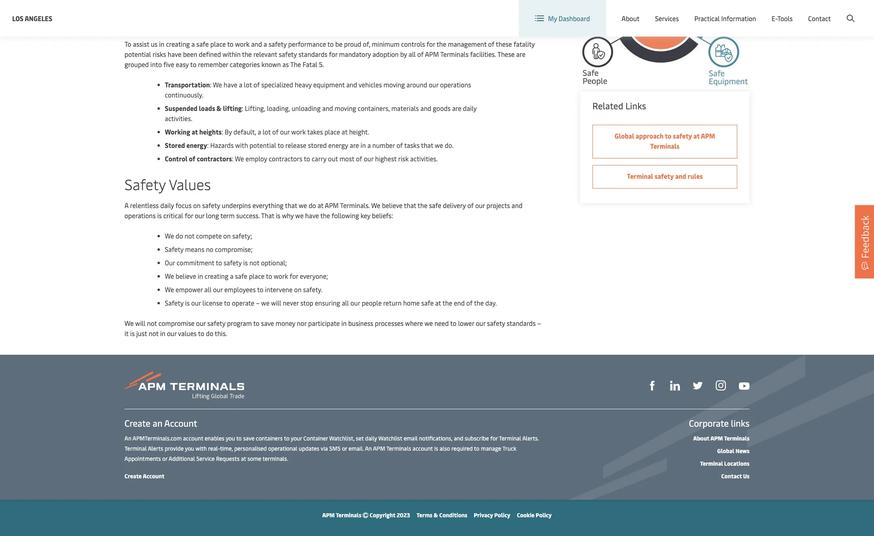 Task type: describe. For each thing, give the bounding box(es) containing it.
1 horizontal spatial potential
[[250, 141, 276, 150]]

set
[[356, 435, 364, 443]]

we left do.
[[435, 141, 443, 150]]

our inside : we have a lot of specialized heavy equipment and vehicles moving around our operations continuously.
[[429, 80, 439, 89]]

linkedin image
[[670, 381, 680, 391]]

save inside an apmterminals.com account enables you to save containers to your container watchlist, set daily watchlist email notifications, and subscribe for terminal alerts. terminal alerts provide you with real-time, personalised operational updates via sms or email. an apm terminals account is also required to manage truck appointments or additional service requests at some terminals.
[[243, 435, 254, 443]]

is down empower
[[185, 299, 190, 308]]

to down been
[[190, 60, 196, 69]]

and inside a relentless daily focus on safety underpins everything that we do at apm terminals. we believe that the safe delivery of our projects and operations is critical for our long term success. that is why we have the following key beliefs:
[[512, 201, 523, 210]]

1 horizontal spatial place
[[249, 272, 264, 281]]

materials
[[391, 104, 419, 113]]

our up license
[[213, 285, 223, 294]]

: lifting, loading, unloading and moving containers, materials and goods are daily activities.
[[165, 104, 477, 123]]

required
[[451, 445, 473, 453]]

2 contractors from the left
[[269, 154, 302, 163]]

1 vertical spatial an
[[365, 445, 372, 453]]

safety values
[[125, 174, 215, 194]]

los
[[12, 14, 23, 23]]

relevant
[[253, 50, 277, 59]]

we inside we will not compromise our safety program to save money nor participate in business processes where we need to lower our safety standards – it is just not in our values to do this.
[[125, 319, 134, 328]]

global for global news
[[717, 448, 734, 455]]

your
[[291, 435, 302, 443]]

compromise;
[[215, 245, 253, 254]]

global approach to safety at apm terminals link
[[593, 125, 737, 159]]

: inside : we have a lot of specialized heavy equipment and vehicles moving around our operations continuously.
[[210, 80, 211, 89]]

at inside an apmterminals.com account enables you to save containers to your container watchlist, set daily watchlist email notifications, and subscribe for terminal alerts. terminal alerts provide you with real-time, personalised operational updates via sms or email. an apm terminals account is also required to manage truck appointments or additional service requests at some terminals.
[[241, 455, 246, 463]]

0 vertical spatial you
[[226, 435, 235, 443]]

1 horizontal spatial activities.
[[410, 154, 438, 163]]

stored
[[165, 141, 185, 150]]

you tube link
[[739, 381, 750, 391]]

not up means at the left top of page
[[185, 232, 194, 241]]

0 vertical spatial account
[[183, 435, 203, 443]]

terminals up global news link
[[724, 435, 750, 443]]

these
[[497, 50, 515, 59]]

is left critical
[[157, 211, 162, 220]]

a
[[125, 201, 128, 210]]

long
[[206, 211, 219, 220]]

with inside an apmterminals.com account enables you to save containers to your container watchlist, set daily watchlist email notifications, and subscribe for terminal alerts. terminal alerts provide you with real-time, personalised operational updates via sms or email. an apm terminals account is also required to manage truck appointments or additional service requests at some terminals.
[[196, 445, 207, 453]]

: left by at left
[[222, 127, 223, 136]]

to right license
[[224, 299, 230, 308]]

for inside an apmterminals.com account enables you to save containers to your container watchlist, set daily watchlist email notifications, and subscribe for terminal alerts. terminal alerts provide you with real-time, personalised operational updates via sms or email. an apm terminals account is also required to manage truck appointments or additional service requests at some terminals.
[[490, 435, 498, 443]]

creating inside the to assist us in creating a safe place to work and a safety performance to be proud of, minimum controls for the management of these fatality potential risks have been defined within the relevant safety standards for mandatory adoption by all of apm terminals facilities. these are grouped into five easy to remember categories known as the fatal 5.
[[166, 39, 190, 48]]

to left release
[[278, 141, 284, 150]]

on for focus
[[193, 201, 201, 210]]

at inside global approach to safety at apm terminals
[[693, 131, 700, 140]]

e-tools button
[[772, 0, 793, 37]]

suspended
[[165, 104, 197, 113]]

lot inside : we have a lot of specialized heavy equipment and vehicles moving around our operations continuously.
[[244, 80, 252, 89]]

apm inside the to assist us in creating a safe place to work and a safety performance to be proud of, minimum controls for the management of these fatality potential risks have been defined within the relevant safety standards for mandatory adoption by all of apm terminals facilities. these are grouped into five easy to remember categories known as the fatal 5.
[[425, 50, 439, 59]]

terminals left ⓒ on the bottom left of the page
[[336, 512, 361, 520]]

to up personalised
[[236, 435, 242, 443]]

and inside an apmterminals.com account enables you to save containers to your container watchlist, set daily watchlist email notifications, and subscribe for terminal alerts. terminal alerts provide you with real-time, personalised operational updates via sms or email. an apm terminals account is also required to manage truck appointments or additional service requests at some terminals.
[[454, 435, 463, 443]]

for left the everyone;
[[290, 272, 298, 281]]

not up just
[[147, 319, 157, 328]]

information
[[721, 14, 756, 23]]

shape link
[[647, 380, 657, 391]]

into
[[150, 60, 162, 69]]

safety up relevant
[[269, 39, 287, 48]]

need
[[434, 319, 449, 328]]

1 vertical spatial or
[[162, 455, 167, 463]]

daily inside : lifting, loading, unloading and moving containers, materials and goods are daily activities.
[[463, 104, 477, 113]]

contact button
[[808, 0, 831, 37]]

we inside : we have a lot of specialized heavy equipment and vehicles moving around our operations continuously.
[[213, 80, 222, 89]]

ⓒ
[[363, 512, 368, 520]]

our up values
[[196, 319, 206, 328]]

of inside a relentless daily focus on safety underpins everything that we do at apm terminals. we believe that the safe delivery of our projects and operations is critical for our long term success. that is why we have the following key beliefs:
[[467, 201, 474, 210]]

a inside : we have a lot of specialized heavy equipment and vehicles moving around our operations continuously.
[[239, 80, 242, 89]]

time,
[[220, 445, 233, 453]]

a left number
[[367, 141, 371, 150]]

requests
[[216, 455, 240, 463]]

global news link
[[717, 448, 750, 455]]

2023
[[397, 512, 410, 520]]

policy for privacy policy
[[494, 512, 510, 520]]

of inside : we have a lot of specialized heavy equipment and vehicles moving around our operations continuously.
[[254, 80, 260, 89]]

feedback button
[[855, 205, 874, 279]]

we right why
[[295, 211, 304, 220]]

to left carry at the left of the page
[[304, 154, 310, 163]]

angeles
[[25, 14, 52, 23]]

: down heights
[[207, 141, 209, 150]]

copyright
[[370, 512, 395, 520]]

1 vertical spatial creating
[[205, 272, 228, 281]]

links
[[731, 418, 750, 430]]

working
[[165, 127, 190, 136]]

lifting
[[223, 104, 242, 113]]

unloading
[[292, 104, 321, 113]]

1 horizontal spatial &
[[434, 512, 438, 520]]

standards inside the to assist us in creating a safe place to work and a safety performance to be proud of, minimum controls for the management of these fatality potential risks have been defined within the relevant safety standards for mandatory adoption by all of apm terminals facilities. these are grouped into five easy to remember categories known as the fatal 5.
[[298, 50, 327, 59]]

fatality
[[514, 39, 535, 48]]

safety means no compromise;
[[165, 245, 253, 254]]

to down safety means no compromise;
[[216, 258, 222, 267]]

easy
[[176, 60, 189, 69]]

day.
[[485, 299, 497, 308]]

of right control
[[189, 154, 195, 163]]

return
[[383, 299, 402, 308]]

our left long
[[195, 211, 204, 220]]

2 vertical spatial account
[[143, 473, 164, 481]]

apm inside an apmterminals.com account enables you to save containers to your container watchlist, set daily watchlist email notifications, and subscribe for terminal alerts. terminal alerts provide you with real-time, personalised operational updates via sms or email. an apm terminals account is also required to manage truck appointments or additional service requests at some terminals.
[[373, 445, 385, 453]]

for right controls on the top
[[427, 39, 435, 48]]

are for : lifting, loading, unloading and moving containers, materials and goods are daily activities.
[[452, 104, 461, 113]]

the up categories
[[242, 50, 252, 59]]

on for compete
[[223, 232, 231, 241]]

it
[[125, 329, 129, 338]]

e-tools
[[772, 14, 793, 23]]

lifting,
[[245, 104, 265, 113]]

highest
[[375, 154, 397, 163]]

our left people
[[350, 299, 360, 308]]

contact us
[[721, 473, 750, 481]]

safety up as
[[279, 50, 297, 59]]

safety down compromise;
[[224, 258, 242, 267]]

following
[[332, 211, 359, 220]]

empower
[[176, 285, 203, 294]]

terms & conditions link
[[417, 512, 467, 520]]

to down the subscribe
[[474, 445, 479, 453]]

locations
[[724, 460, 750, 468]]

a right default,
[[258, 127, 261, 136]]

alerts.
[[522, 435, 539, 443]]

manage
[[481, 445, 501, 453]]

risk
[[398, 154, 409, 163]]

delivery
[[443, 201, 466, 210]]

0 vertical spatial or
[[342, 445, 347, 453]]

commitment
[[177, 258, 214, 267]]

dashboard
[[559, 14, 590, 23]]

related
[[593, 100, 623, 112]]

we right everything
[[299, 201, 307, 210]]

the left "end"
[[443, 299, 452, 308]]

apm terminals ⓒ copyright 2023
[[322, 512, 410, 520]]

2 vertical spatial work
[[274, 272, 288, 281]]

create an account
[[125, 418, 197, 430]]

0 horizontal spatial that
[[285, 201, 297, 210]]

do inside we will not compromise our safety program to save money nor participate in business processes where we need to lower our safety standards – it is just not in our values to do this.
[[206, 329, 213, 338]]

optional;
[[261, 258, 287, 267]]

instagram image
[[716, 381, 726, 391]]

– inside we will not compromise our safety program to save money nor participate in business processes where we need to lower our safety standards – it is just not in our values to do this.
[[537, 319, 541, 328]]

containers,
[[358, 104, 390, 113]]

safety inside a relentless daily focus on safety underpins everything that we do at apm terminals. we believe that the safe delivery of our projects and operations is critical for our long term success. that is why we have the following key beliefs:
[[202, 201, 220, 210]]

0 horizontal spatial do
[[176, 232, 183, 241]]

safety for safety is our license to operate – we will never stop ensuring all our people return home safe at the end of the day.
[[165, 299, 184, 308]]

in down 'height.'
[[361, 141, 366, 150]]

to right 'program'
[[253, 319, 259, 328]]

1 vertical spatial lot
[[263, 127, 271, 136]]

watchlist,
[[329, 435, 355, 443]]

: down hazards
[[232, 154, 233, 163]]

safety up this.
[[207, 319, 225, 328]]

that
[[261, 211, 274, 220]]

values
[[178, 329, 197, 338]]

of left tasks
[[397, 141, 403, 150]]

safe right home
[[421, 299, 434, 308]]

the left following
[[320, 211, 330, 220]]

at left heights
[[192, 127, 198, 136]]

1 horizontal spatial account
[[413, 445, 433, 453]]

we inside a relentless daily focus on safety underpins everything that we do at apm terminals. we believe that the safe delivery of our projects and operations is critical for our long term success. that is why we have the following key beliefs:
[[371, 201, 380, 210]]

will inside we will not compromise our safety program to save money nor participate in business processes where we need to lower our safety standards – it is just not in our values to do this.
[[135, 319, 145, 328]]

instagram link
[[716, 380, 726, 391]]

operational
[[268, 445, 297, 453]]

1 vertical spatial all
[[204, 285, 211, 294]]

in down compromise
[[160, 329, 165, 338]]

to
[[125, 39, 131, 48]]

tasks
[[404, 141, 420, 150]]

lower
[[458, 319, 474, 328]]

daily inside a relentless daily focus on safety underpins everything that we do at apm terminals. we believe that the safe delivery of our projects and operations is critical for our long term success. that is why we have the following key beliefs:
[[160, 201, 174, 210]]

operations inside a relentless daily focus on safety underpins everything that we do at apm terminals. we believe that the safe delivery of our projects and operations is critical for our long term success. that is why we have the following key beliefs:
[[125, 211, 156, 220]]

for inside a relentless daily focus on safety underpins everything that we do at apm terminals. we believe that the safe delivery of our projects and operations is critical for our long term success. that is why we have the following key beliefs:
[[185, 211, 193, 220]]

the left delivery
[[418, 201, 427, 210]]

known
[[261, 60, 281, 69]]

facilities.
[[470, 50, 496, 59]]

operations inside : we have a lot of specialized heavy equipment and vehicles moving around our operations continuously.
[[440, 80, 471, 89]]

to right "need"
[[450, 319, 456, 328]]

working at heights : by default, a lot of our work takes place at height.
[[165, 127, 369, 136]]

is left why
[[276, 211, 280, 220]]

about apm terminals
[[693, 435, 750, 443]]

have inside : we have a lot of specialized heavy equipment and vehicles moving around our operations continuously.
[[224, 80, 237, 89]]

projects
[[487, 201, 510, 210]]

0 horizontal spatial an
[[125, 435, 131, 443]]

to left your
[[284, 435, 289, 443]]

of right most
[[356, 154, 362, 163]]

in left the business
[[341, 319, 347, 328]]

we do not compete on safety;
[[165, 232, 252, 241]]

adoption
[[373, 50, 399, 59]]

terminals inside an apmterminals.com account enables you to save containers to your container watchlist, set daily watchlist email notifications, and subscribe for terminal alerts. terminal alerts provide you with real-time, personalised operational updates via sms or email. an apm terminals account is also required to manage truck appointments or additional service requests at some terminals.
[[386, 445, 411, 453]]

we down critical
[[165, 232, 174, 241]]

2 vertical spatial on
[[294, 285, 302, 294]]

at up "need"
[[435, 299, 441, 308]]

for down be
[[329, 50, 337, 59]]

the left day.
[[474, 299, 484, 308]]

at left 'height.'
[[342, 127, 348, 136]]

suspended loads & lifting
[[165, 104, 242, 113]]

save inside we will not compromise our safety program to save money nor participate in business processes where we need to lower our safety standards – it is just not in our values to do this.
[[261, 319, 274, 328]]

contact for contact
[[808, 14, 831, 23]]

1 horizontal spatial with
[[235, 141, 248, 150]]

to left 'intervene'
[[257, 285, 263, 294]]

some
[[247, 455, 261, 463]]

believe inside a relentless daily focus on safety underpins everything that we do at apm terminals. we believe that the safe delivery of our projects and operations is critical for our long term success. that is why we have the following key beliefs:
[[382, 201, 403, 210]]

of right "end"
[[466, 299, 473, 308]]

specialized
[[261, 80, 293, 89]]

us
[[151, 39, 158, 48]]

2 vertical spatial all
[[342, 299, 349, 308]]

safety for safety values
[[125, 174, 166, 194]]

apm inside global approach to safety at apm terminals
[[701, 131, 715, 140]]

1 vertical spatial you
[[185, 445, 194, 453]]

via
[[321, 445, 328, 453]]

have inside a relentless daily focus on safety underpins everything that we do at apm terminals. we believe that the safe delivery of our projects and operations is critical for our long term success. that is why we have the following key beliefs:
[[305, 211, 319, 220]]

1 vertical spatial account
[[164, 418, 197, 430]]

fatal
[[303, 60, 317, 69]]

terminals.
[[340, 201, 370, 210]]



Task type: vqa. For each thing, say whether or not it's contained in the screenshot.
topmost Access
no



Task type: locate. For each thing, give the bounding box(es) containing it.
we left "need"
[[425, 319, 433, 328]]

of down controls on the top
[[417, 50, 424, 59]]

a down our commitment to safety is not optional;
[[230, 272, 233, 281]]

terminals
[[440, 50, 469, 59], [650, 142, 680, 151], [724, 435, 750, 443], [386, 445, 411, 453], [336, 512, 361, 520]]

grouped
[[125, 60, 149, 69]]

potential inside the to assist us in creating a safe place to work and a safety performance to be proud of, minimum controls for the management of these fatality potential risks have been defined within the relevant safety standards for mandatory adoption by all of apm terminals facilities. these are grouped into five easy to remember categories known as the fatal 5.
[[125, 50, 151, 59]]

of down loading,
[[272, 127, 279, 136]]

e-
[[772, 14, 777, 23]]

our
[[429, 80, 439, 89], [280, 127, 290, 136], [364, 154, 373, 163], [475, 201, 485, 210], [195, 211, 204, 220], [213, 285, 223, 294], [191, 299, 201, 308], [350, 299, 360, 308], [196, 319, 206, 328], [476, 319, 485, 328], [167, 329, 177, 338]]

believe up empower
[[176, 272, 196, 281]]

apm terminals approach to safety image
[[580, 0, 750, 89]]

all up license
[[204, 285, 211, 294]]

our right lower
[[476, 319, 485, 328]]

1 vertical spatial on
[[223, 232, 231, 241]]

work up release
[[291, 127, 306, 136]]

1 vertical spatial work
[[291, 127, 306, 136]]

conditions
[[439, 512, 467, 520]]

and down : we have a lot of specialized heavy equipment and vehicles moving around our operations continuously.
[[322, 104, 333, 113]]

standards inside we will not compromise our safety program to save money nor participate in business processes where we need to lower our safety standards – it is just not in our values to do this.
[[507, 319, 536, 328]]

to down the optional;
[[266, 272, 272, 281]]

about button
[[622, 0, 640, 37]]

0 horizontal spatial place
[[210, 39, 226, 48]]

1 horizontal spatial about
[[693, 435, 709, 443]]

we inside we will not compromise our safety program to save money nor participate in business processes where we need to lower our safety standards – it is just not in our values to do this.
[[425, 319, 433, 328]]

0 vertical spatial activities.
[[165, 114, 192, 123]]

0 horizontal spatial potential
[[125, 50, 151, 59]]

and left goods
[[420, 104, 431, 113]]

management
[[448, 39, 487, 48]]

1 vertical spatial place
[[325, 127, 340, 136]]

1 vertical spatial about
[[693, 435, 709, 443]]

0 vertical spatial place
[[210, 39, 226, 48]]

1 horizontal spatial standards
[[507, 319, 536, 328]]

have inside the to assist us in creating a safe place to work and a safety performance to be proud of, minimum controls for the management of these fatality potential risks have been defined within the relevant safety standards for mandatory adoption by all of apm terminals facilities. these are grouped into five easy to remember categories known as the fatal 5.
[[168, 50, 181, 59]]

safety left rules
[[655, 172, 674, 181]]

proud
[[344, 39, 361, 48]]

save left money
[[261, 319, 274, 328]]

1 horizontal spatial –
[[537, 319, 541, 328]]

& right terms in the left bottom of the page
[[434, 512, 438, 520]]

assist
[[133, 39, 149, 48]]

additional
[[169, 455, 195, 463]]

about for about
[[622, 14, 640, 23]]

youtube image
[[739, 383, 750, 390]]

safe up employees
[[235, 272, 247, 281]]

to up within
[[227, 39, 234, 48]]

1 vertical spatial do
[[176, 232, 183, 241]]

daily right goods
[[463, 104, 477, 113]]

about left the switch
[[622, 14, 640, 23]]

0 vertical spatial on
[[193, 201, 201, 210]]

with up the "service"
[[196, 445, 207, 453]]

0 horizontal spatial you
[[185, 445, 194, 453]]

of left these
[[488, 39, 494, 48]]

not right just
[[149, 329, 159, 338]]

0 vertical spatial –
[[256, 299, 260, 308]]

terminal locations
[[700, 460, 750, 468]]

0 vertical spatial moving
[[383, 80, 405, 89]]

0 horizontal spatial energy
[[186, 141, 207, 150]]

linkedin__x28_alt_x29__3_ link
[[670, 380, 680, 391]]

to inside global approach to safety at apm terminals
[[665, 131, 672, 140]]

global inside button
[[717, 8, 736, 16]]

to
[[227, 39, 234, 48], [328, 39, 334, 48], [190, 60, 196, 69], [665, 131, 672, 140], [278, 141, 284, 150], [304, 154, 310, 163], [216, 258, 222, 267], [266, 272, 272, 281], [257, 285, 263, 294], [224, 299, 230, 308], [253, 319, 259, 328], [450, 319, 456, 328], [198, 329, 204, 338], [236, 435, 242, 443], [284, 435, 289, 443], [474, 445, 479, 453]]

0 horizontal spatial creating
[[166, 39, 190, 48]]

or right sms
[[342, 445, 347, 453]]

are inside the to assist us in creating a safe place to work and a safety performance to be proud of, minimum controls for the management of these fatality potential risks have been defined within the relevant safety standards for mandatory adoption by all of apm terminals facilities. these are grouped into five easy to remember categories known as the fatal 5.
[[516, 50, 525, 59]]

continuously.
[[165, 90, 203, 99]]

1 contractors from the left
[[197, 154, 232, 163]]

of left "specialized"
[[254, 80, 260, 89]]

moving inside : we have a lot of specialized heavy equipment and vehicles moving around our operations continuously.
[[383, 80, 405, 89]]

global for global menu
[[717, 8, 736, 16]]

our down compromise
[[167, 329, 177, 338]]

0 horizontal spatial moving
[[335, 104, 356, 113]]

will up just
[[135, 319, 145, 328]]

1 horizontal spatial an
[[365, 445, 372, 453]]

1 policy from the left
[[494, 512, 510, 520]]

performance
[[288, 39, 326, 48]]

containers
[[256, 435, 283, 443]]

safe up defined
[[196, 39, 209, 48]]

1 vertical spatial save
[[243, 435, 254, 443]]

my dashboard button
[[535, 0, 590, 37]]

1 horizontal spatial lot
[[263, 127, 271, 136]]

all
[[409, 50, 416, 59], [204, 285, 211, 294], [342, 299, 349, 308]]

2 vertical spatial daily
[[365, 435, 377, 443]]

0 vertical spatial with
[[235, 141, 248, 150]]

0 horizontal spatial about
[[622, 14, 640, 23]]

0 vertical spatial create
[[814, 8, 833, 16]]

on up compromise;
[[223, 232, 231, 241]]

means
[[185, 245, 204, 254]]

that for terminals.
[[404, 201, 416, 210]]

safety up our
[[165, 245, 184, 254]]

1 horizontal spatial contractors
[[269, 154, 302, 163]]

1 energy from the left
[[186, 141, 207, 150]]

1 horizontal spatial save
[[261, 319, 274, 328]]

privacy policy link
[[474, 512, 510, 520]]

is inside we will not compromise our safety program to save money nor participate in business processes where we need to lower our safety standards – it is just not in our values to do this.
[[130, 329, 135, 338]]

stored
[[308, 141, 327, 150]]

a up been
[[191, 39, 195, 48]]

create for create account
[[125, 473, 142, 481]]

0 vertical spatial global
[[717, 8, 736, 16]]

of
[[488, 39, 494, 48], [417, 50, 424, 59], [254, 80, 260, 89], [272, 127, 279, 136], [397, 141, 403, 150], [189, 154, 195, 163], [356, 154, 362, 163], [467, 201, 474, 210], [466, 299, 473, 308]]

0 vertical spatial all
[[409, 50, 416, 59]]

all right by
[[409, 50, 416, 59]]

1 vertical spatial global
[[615, 131, 634, 140]]

carry
[[312, 154, 326, 163]]

/
[[810, 8, 813, 16]]

2 energy from the left
[[328, 141, 348, 150]]

you up additional
[[185, 445, 194, 453]]

service
[[196, 455, 215, 463]]

news
[[736, 448, 750, 455]]

about for about apm terminals
[[693, 435, 709, 443]]

daily inside an apmterminals.com account enables you to save containers to your container watchlist, set daily watchlist email notifications, and subscribe for terminal alerts. terminal alerts provide you with real-time, personalised operational updates via sms or email. an apm terminals account is also required to manage truck appointments or additional service requests at some terminals.
[[365, 435, 377, 443]]

safety inside global approach to safety at apm terminals
[[673, 131, 692, 140]]

at inside a relentless daily focus on safety underpins everything that we do at apm terminals. we believe that the safe delivery of our projects and operations is critical for our long term success. that is why we have the following key beliefs:
[[318, 201, 323, 210]]

1 horizontal spatial operations
[[440, 80, 471, 89]]

have up lifting at top
[[224, 80, 237, 89]]

we
[[435, 141, 443, 150], [299, 201, 307, 210], [295, 211, 304, 220], [261, 299, 270, 308], [425, 319, 433, 328]]

0 vertical spatial work
[[235, 39, 250, 48]]

an right 'email.'
[[365, 445, 372, 453]]

1 vertical spatial daily
[[160, 201, 174, 210]]

notifications,
[[419, 435, 452, 443]]

a relentless daily focus on safety underpins everything that we do at apm terminals. we believe that the safe delivery of our projects and operations is critical for our long term success. that is why we have the following key beliefs:
[[125, 201, 523, 220]]

safety down day.
[[487, 319, 505, 328]]

account right the contact popup button
[[835, 8, 859, 16]]

safe left delivery
[[429, 201, 441, 210]]

contractors down hazards
[[197, 154, 232, 163]]

facebook image
[[647, 381, 657, 391]]

terminals inside the to assist us in creating a safe place to work and a safety performance to be proud of, minimum controls for the management of these fatality potential risks have been defined within the relevant safety standards for mandatory adoption by all of apm terminals facilities. these are grouped into five easy to remember categories known as the fatal 5.
[[440, 50, 469, 59]]

have up "five"
[[168, 50, 181, 59]]

to assist us in creating a safe place to work and a safety performance to be proud of, minimum controls for the management of these fatality potential risks have been defined within the relevant safety standards for mandatory adoption by all of apm terminals facilities. these are grouped into five easy to remember categories known as the fatal 5.
[[125, 39, 535, 69]]

creating up been
[[166, 39, 190, 48]]

of right delivery
[[467, 201, 474, 210]]

0 horizontal spatial believe
[[176, 272, 196, 281]]

we down 'intervene'
[[261, 299, 270, 308]]

links
[[626, 100, 646, 112]]

1 vertical spatial have
[[224, 80, 237, 89]]

in down commitment
[[198, 272, 203, 281]]

2 vertical spatial create
[[125, 473, 142, 481]]

where
[[405, 319, 423, 328]]

account left the enables
[[183, 435, 203, 443]]

1 vertical spatial operations
[[125, 211, 156, 220]]

safe inside the to assist us in creating a safe place to work and a safety performance to be proud of, minimum controls for the management of these fatality potential risks have been defined within the relevant safety standards for mandatory adoption by all of apm terminals facilities. these are grouped into five easy to remember categories known as the fatal 5.
[[196, 39, 209, 48]]

personalised
[[234, 445, 267, 453]]

all right 'ensuring'
[[342, 299, 349, 308]]

1 horizontal spatial have
[[224, 80, 237, 89]]

vehicles
[[359, 80, 382, 89]]

a up relevant
[[264, 39, 267, 48]]

2 horizontal spatial are
[[516, 50, 525, 59]]

2 horizontal spatial that
[[421, 141, 433, 150]]

0 vertical spatial do
[[309, 201, 316, 210]]

safe inside a relentless daily focus on safety underpins everything that we do at apm terminals. we believe that the safe delivery of our projects and operations is critical for our long term success. that is why we have the following key beliefs:
[[429, 201, 441, 210]]

compromise
[[158, 319, 194, 328]]

we left empower
[[165, 285, 174, 294]]

global for global approach to safety at apm terminals
[[615, 131, 634, 140]]

email
[[404, 435, 418, 443]]

apmt footer logo image
[[125, 372, 244, 400]]

0 vertical spatial contact
[[808, 14, 831, 23]]

our left highest on the top of page
[[364, 154, 373, 163]]

1 horizontal spatial do
[[206, 329, 213, 338]]

2 horizontal spatial daily
[[463, 104, 477, 113]]

0 horizontal spatial policy
[[494, 512, 510, 520]]

and inside : we have a lot of specialized heavy equipment and vehicles moving around our operations continuously.
[[346, 80, 357, 89]]

will down 'intervene'
[[271, 299, 281, 308]]

terminal locations link
[[700, 460, 750, 468]]

1 vertical spatial account
[[413, 445, 433, 453]]

risks
[[153, 50, 166, 59]]

login / create account
[[793, 8, 859, 16]]

account down appointments
[[143, 473, 164, 481]]

0 horizontal spatial account
[[183, 435, 203, 443]]

are down fatality
[[516, 50, 525, 59]]

and inside the to assist us in creating a safe place to work and a safety performance to be proud of, minimum controls for the management of these fatality potential risks have been defined within the relevant safety standards for mandatory adoption by all of apm terminals facilities. these are grouped into five easy to remember categories known as the fatal 5.
[[251, 39, 262, 48]]

compete
[[196, 232, 222, 241]]

1 horizontal spatial work
[[274, 272, 288, 281]]

that for number
[[421, 141, 433, 150]]

do inside a relentless daily focus on safety underpins everything that we do at apm terminals. we believe that the safe delivery of our projects and operations is critical for our long term success. that is why we have the following key beliefs:
[[309, 201, 316, 210]]

operations down relentless
[[125, 211, 156, 220]]

1 horizontal spatial believe
[[382, 201, 403, 210]]

0 vertical spatial operations
[[440, 80, 471, 89]]

0 horizontal spatial or
[[162, 455, 167, 463]]

0 horizontal spatial all
[[204, 285, 211, 294]]

and left rules
[[675, 172, 686, 181]]

global menu
[[717, 8, 754, 16]]

twitter image
[[693, 381, 703, 391]]

with down default,
[[235, 141, 248, 150]]

our up release
[[280, 127, 290, 136]]

within
[[223, 50, 241, 59]]

moving left around
[[383, 80, 405, 89]]

work inside the to assist us in creating a safe place to work and a safety performance to be proud of, minimum controls for the management of these fatality potential risks have been defined within the relevant safety standards for mandatory adoption by all of apm terminals facilities. these are grouped into five easy to remember categories known as the fatal 5.
[[235, 39, 250, 48]]

place inside the to assist us in creating a safe place to work and a safety performance to be proud of, minimum controls for the management of these fatality potential risks have been defined within the relevant safety standards for mandatory adoption by all of apm terminals facilities. these are grouped into five easy to remember categories known as the fatal 5.
[[210, 39, 226, 48]]

0 vertical spatial will
[[271, 299, 281, 308]]

lot
[[244, 80, 252, 89], [263, 127, 271, 136]]

related links
[[593, 100, 646, 112]]

1 horizontal spatial moving
[[383, 80, 405, 89]]

everyone;
[[300, 272, 328, 281]]

on inside a relentless daily focus on safety underpins everything that we do at apm terminals. we believe that the safe delivery of our projects and operations is critical for our long term success. that is why we have the following key beliefs:
[[193, 201, 201, 210]]

to left be
[[328, 39, 334, 48]]

end
[[454, 299, 465, 308]]

energy
[[186, 141, 207, 150], [328, 141, 348, 150]]

1 horizontal spatial daily
[[365, 435, 377, 443]]

account down email
[[413, 445, 433, 453]]

our left projects
[[475, 201, 485, 210]]

0 horizontal spatial contact
[[721, 473, 742, 481]]

policy for cookie policy
[[536, 512, 552, 520]]

1 vertical spatial with
[[196, 445, 207, 453]]

1 horizontal spatial on
[[223, 232, 231, 241]]

stored energy : hazards with potential to release stored energy are in a number of tasks that we do.
[[165, 141, 454, 150]]

moving inside : lifting, loading, unloading and moving containers, materials and goods are daily activities.
[[335, 104, 356, 113]]

you
[[226, 435, 235, 443], [185, 445, 194, 453]]

release
[[285, 141, 306, 150]]

0 horizontal spatial save
[[243, 435, 254, 443]]

services
[[655, 14, 679, 23]]

and right projects
[[512, 201, 523, 210]]

safety for safety means no compromise;
[[165, 245, 184, 254]]

0 vertical spatial about
[[622, 14, 640, 23]]

place
[[210, 39, 226, 48], [325, 127, 340, 136], [249, 272, 264, 281]]

our down empower
[[191, 299, 201, 308]]

we up beliefs: in the top left of the page
[[371, 201, 380, 210]]

2 horizontal spatial work
[[291, 127, 306, 136]]

0 horizontal spatial are
[[350, 141, 359, 150]]

goods
[[433, 104, 451, 113]]

0 vertical spatial &
[[217, 104, 222, 113]]

operate
[[232, 299, 254, 308]]

1 vertical spatial believe
[[176, 272, 196, 281]]

are for stored energy : hazards with potential to release stored energy are in a number of tasks that we do.
[[350, 141, 359, 150]]

1 vertical spatial standards
[[507, 319, 536, 328]]

activities. down tasks
[[410, 154, 438, 163]]

create for create an account
[[125, 418, 150, 430]]

0 vertical spatial safety
[[125, 174, 166, 194]]

focus
[[176, 201, 192, 210]]

energy down heights
[[186, 141, 207, 150]]

1 horizontal spatial or
[[342, 445, 347, 453]]

1 horizontal spatial creating
[[205, 272, 228, 281]]

never
[[283, 299, 299, 308]]

global inside global approach to safety at apm terminals
[[615, 131, 634, 140]]

1 vertical spatial safety
[[165, 245, 184, 254]]

in inside the to assist us in creating a safe place to work and a safety performance to be proud of, minimum controls for the management of these fatality potential risks have been defined within the relevant safety standards for mandatory adoption by all of apm terminals facilities. these are grouped into five easy to remember categories known as the fatal 5.
[[159, 39, 164, 48]]

safety up relentless
[[125, 174, 166, 194]]

all inside the to assist us in creating a safe place to work and a safety performance to be proud of, minimum controls for the management of these fatality potential risks have been defined within the relevant safety standards for mandatory adoption by all of apm terminals facilities. these are grouped into five easy to remember categories known as the fatal 5.
[[409, 50, 416, 59]]

heights
[[199, 127, 222, 136]]

takes
[[307, 127, 323, 136]]

policy right "cookie" at the right of page
[[536, 512, 552, 520]]

operations up goods
[[440, 80, 471, 89]]

2 horizontal spatial have
[[305, 211, 319, 220]]

apm inside a relentless daily focus on safety underpins everything that we do at apm terminals. we believe that the safe delivery of our projects and operations is critical for our long term success. that is why we have the following key beliefs:
[[325, 201, 339, 210]]

are down 'height.'
[[350, 141, 359, 150]]

at left some
[[241, 455, 246, 463]]

2 vertical spatial safety
[[165, 299, 184, 308]]

we left "employ"
[[235, 154, 244, 163]]

the left 'management'
[[437, 39, 446, 48]]

will
[[271, 299, 281, 308], [135, 319, 145, 328]]

number
[[372, 141, 395, 150]]

not up we believe in creating a safe place to work for everyone;
[[249, 258, 259, 267]]

0 horizontal spatial activities.
[[165, 114, 192, 123]]

0 horizontal spatial contractors
[[197, 154, 232, 163]]

term
[[220, 211, 235, 220]]

are inside : lifting, loading, unloading and moving containers, materials and goods are daily activities.
[[452, 104, 461, 113]]

that
[[421, 141, 433, 150], [285, 201, 297, 210], [404, 201, 416, 210]]

no
[[206, 245, 213, 254]]

we down our
[[165, 272, 174, 281]]

1 vertical spatial –
[[537, 319, 541, 328]]

login / create account link
[[778, 0, 859, 24]]

and left the vehicles in the left of the page
[[346, 80, 357, 89]]

people
[[362, 299, 382, 308]]

0 vertical spatial believe
[[382, 201, 403, 210]]

1 vertical spatial will
[[135, 319, 145, 328]]

is up we believe in creating a safe place to work for everyone;
[[243, 258, 248, 267]]

out
[[328, 154, 338, 163]]

categories
[[230, 60, 260, 69]]

terms & conditions
[[417, 512, 467, 520]]

safety is our license to operate – we will never stop ensuring all our people return home safe at the end of the day.
[[165, 299, 497, 308]]

2 horizontal spatial all
[[409, 50, 416, 59]]

is inside an apmterminals.com account enables you to save containers to your container watchlist, set daily watchlist email notifications, and subscribe for terminal alerts. terminal alerts provide you with real-time, personalised operational updates via sms or email. an apm terminals account is also required to manage truck appointments or additional service requests at some terminals.
[[434, 445, 438, 453]]

terminals inside global approach to safety at apm terminals
[[650, 142, 680, 151]]

1 vertical spatial are
[[452, 104, 461, 113]]

menu
[[738, 8, 754, 16]]

my dashboard
[[548, 14, 590, 23]]

transportation
[[165, 80, 210, 89]]

2 horizontal spatial on
[[294, 285, 302, 294]]

0 horizontal spatial &
[[217, 104, 222, 113]]

account inside login / create account link
[[835, 8, 859, 16]]

feedback
[[858, 215, 872, 259]]

contact for contact us
[[721, 473, 742, 481]]

cookie
[[517, 512, 535, 520]]

contractors
[[197, 154, 232, 163], [269, 154, 302, 163]]

activities. inside : lifting, loading, unloading and moving containers, materials and goods are daily activities.
[[165, 114, 192, 123]]

updates
[[299, 445, 319, 453]]

policy right privacy
[[494, 512, 510, 520]]

0 vertical spatial save
[[261, 319, 274, 328]]

0 horizontal spatial –
[[256, 299, 260, 308]]

stop
[[300, 299, 313, 308]]

location
[[666, 7, 691, 16]]

daily up critical
[[160, 201, 174, 210]]

do.
[[445, 141, 454, 150]]

on left safety.
[[294, 285, 302, 294]]

the
[[290, 60, 301, 69]]

employees
[[224, 285, 256, 294]]

to right values
[[198, 329, 204, 338]]

1 vertical spatial contact
[[721, 473, 742, 481]]

: inside : lifting, loading, unloading and moving containers, materials and goods are daily activities.
[[242, 104, 243, 113]]

account right an
[[164, 418, 197, 430]]

1 vertical spatial moving
[[335, 104, 356, 113]]

2 policy from the left
[[536, 512, 552, 520]]

in right us
[[159, 39, 164, 48]]

0 horizontal spatial work
[[235, 39, 250, 48]]

2 vertical spatial global
[[717, 448, 734, 455]]

2 vertical spatial have
[[305, 211, 319, 220]]

& right loads
[[217, 104, 222, 113]]

lot right default,
[[263, 127, 271, 136]]

1 horizontal spatial will
[[271, 299, 281, 308]]



